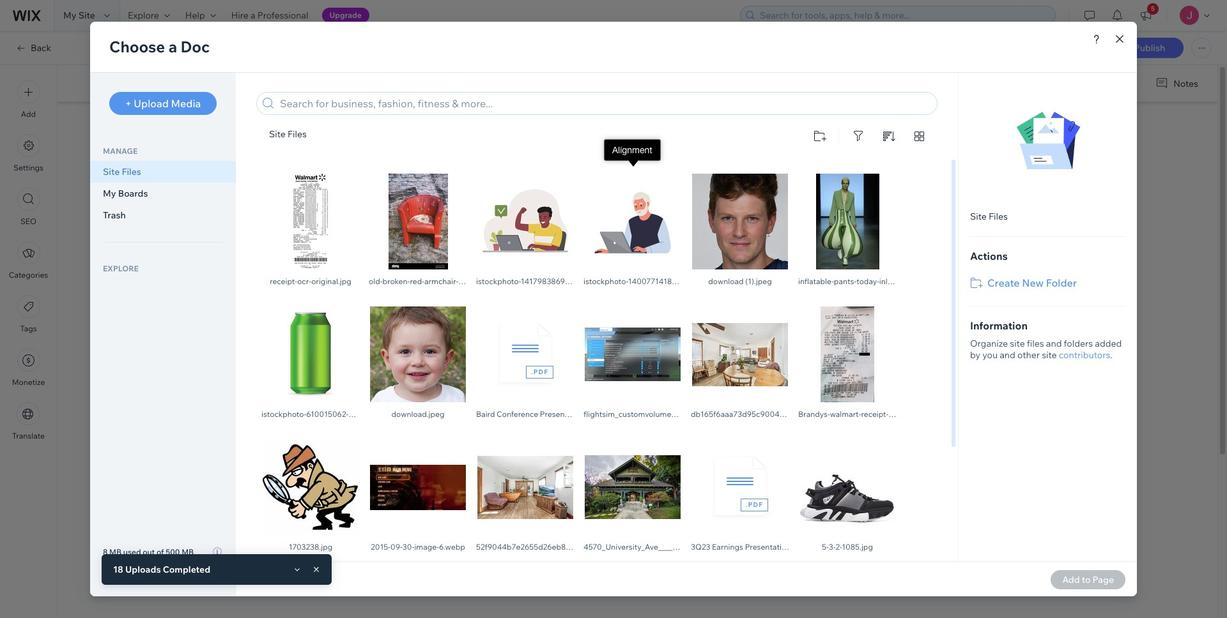 Task type: describe. For each thing, give the bounding box(es) containing it.
upgrade button
[[322, 8, 369, 23]]

back button
[[15, 42, 51, 54]]

tags button
[[17, 295, 40, 334]]

preview
[[1064, 43, 1097, 54]]

translate button
[[12, 403, 45, 441]]

site
[[78, 10, 95, 21]]

paragraph
[[410, 77, 453, 88]]

Search for tools, apps, help & more... field
[[756, 6, 1052, 24]]

settings button
[[13, 134, 43, 173]]

1 test from the left
[[421, 566, 436, 580]]

3 test from the left
[[458, 566, 473, 580]]

settings
[[13, 163, 43, 173]]

monetize
[[12, 378, 45, 387]]

categories
[[9, 270, 48, 280]]

translate
[[12, 432, 45, 441]]

publish button
[[1116, 38, 1184, 58]]

paragraph button
[[407, 74, 466, 91]]



Task type: vqa. For each thing, say whether or not it's contained in the screenshot.
test to the right
yes



Task type: locate. For each thing, give the bounding box(es) containing it.
menu containing add
[[0, 73, 57, 449]]

professional
[[257, 10, 308, 21]]

hire a professional
[[231, 10, 308, 21]]

tags
[[20, 324, 37, 334]]

categories button
[[9, 242, 48, 280]]

publish
[[1135, 42, 1166, 54]]

0 horizontal spatial test
[[421, 566, 436, 580]]

seo
[[20, 217, 36, 226]]

preview button
[[1064, 43, 1097, 54]]

5 button
[[1132, 0, 1160, 31]]

a
[[251, 10, 255, 21]]

2 horizontal spatial test
[[458, 566, 473, 580]]

notes
[[1174, 78, 1199, 89]]

1 horizontal spatial test
[[440, 566, 455, 580]]

help button
[[178, 0, 224, 31]]

my site
[[63, 10, 95, 21]]

menu
[[0, 73, 57, 449]]

upgrade
[[330, 10, 362, 20]]

Add a Catchy Title text field
[[401, 118, 860, 142]]

add button
[[17, 81, 40, 119]]

back
[[31, 42, 51, 54]]

5
[[1151, 4, 1155, 13]]

notes button
[[1151, 75, 1203, 92]]

test
[[421, 566, 436, 580], [440, 566, 455, 580], [458, 566, 473, 580]]

help
[[185, 10, 205, 21]]

explore
[[128, 10, 159, 21]]

testx
[[477, 566, 497, 580]]

test test test test testx
[[401, 566, 497, 580]]

seo button
[[17, 188, 40, 226]]

hire
[[231, 10, 249, 21]]

monetize button
[[12, 349, 45, 387]]

add
[[21, 109, 36, 119]]

test
[[401, 566, 417, 580]]

my
[[63, 10, 76, 21]]

hire a professional link
[[224, 0, 316, 31]]

2 test from the left
[[440, 566, 455, 580]]



